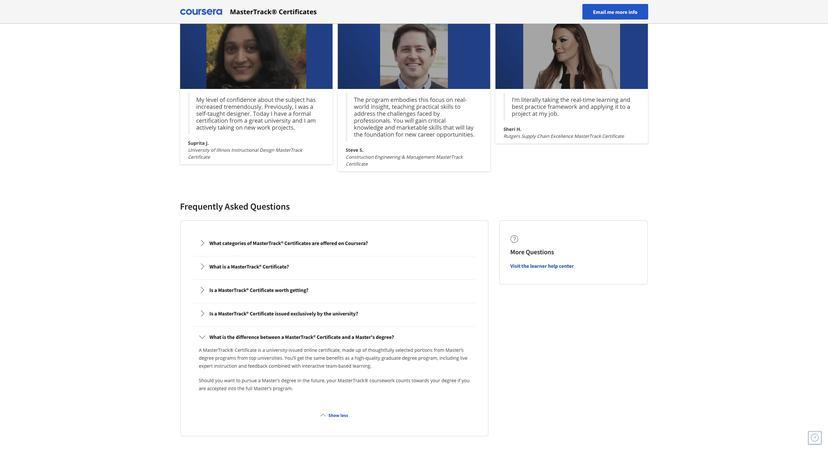 Task type: locate. For each thing, give the bounding box(es) containing it.
1 vertical spatial taking
[[218, 123, 234, 131]]

mastertrack right design
[[276, 147, 303, 153]]

high-
[[355, 355, 366, 361]]

2 your from the left
[[431, 378, 441, 384]]

on inside the program embodies this focus on real- world insight, teaching practical skills to address the challenges faced by professionals. you will gain critical knowledge and marketable skills that will lay the foundation for new career opportunities.
[[446, 96, 454, 104]]

1 vertical spatial is
[[210, 310, 214, 317]]

1 vertical spatial master's
[[262, 378, 280, 384]]

coursera?
[[345, 240, 368, 247]]

you up accepted
[[215, 378, 223, 384]]

thoughtfully
[[368, 347, 395, 353]]

what inside dropdown button
[[210, 334, 222, 341]]

career
[[418, 130, 435, 138]]

of right categories
[[247, 240, 252, 247]]

to right 'want'
[[236, 378, 241, 384]]

the down program
[[377, 110, 386, 118]]

new for work
[[244, 123, 256, 131]]

self-
[[196, 110, 208, 118]]

the left difference
[[227, 334, 235, 341]]

same
[[314, 355, 325, 361]]

master's up program.
[[262, 378, 280, 384]]

are inside dropdown button
[[312, 240, 320, 247]]

certificate down is a mastertrack® certificate worth getting?
[[250, 310, 274, 317]]

1 vertical spatial mastertrack
[[276, 147, 303, 153]]

0 vertical spatial questions
[[251, 201, 290, 212]]

full
[[246, 386, 253, 392]]

engineering
[[375, 154, 401, 160]]

suprita j. university of illinois instructional design mastertrack certificate
[[188, 140, 303, 160]]

1 horizontal spatial i
[[295, 103, 297, 111]]

certificate down construction
[[346, 161, 368, 167]]

0 horizontal spatial your
[[327, 378, 337, 384]]

is up programs
[[223, 334, 226, 341]]

if
[[458, 378, 461, 384]]

1 is from the top
[[210, 287, 214, 294]]

to right focus
[[455, 103, 461, 111]]

the right the visit
[[522, 263, 530, 269]]

0 horizontal spatial are
[[199, 386, 206, 392]]

certificate up 'certificate,'
[[317, 334, 341, 341]]

mastertrack® certificates
[[230, 7, 317, 16]]

0 vertical spatial are
[[312, 240, 320, 247]]

2 real- from the left
[[571, 96, 583, 104]]

master's right full
[[254, 386, 272, 392]]

2 horizontal spatial to
[[621, 103, 626, 111]]

your right the 'future,'
[[327, 378, 337, 384]]

on right offered
[[338, 240, 344, 247]]

will left lay
[[456, 123, 465, 131]]

email me more info
[[594, 8, 638, 15]]

towards
[[412, 378, 430, 384]]

is inside a mastertrack® certificate is a university-issued online certificate, made up of thoughtfully selected portions from master's degree programs from top universities. you'll get the same benefits as a high-quality graduate degree program, including live expert instruction and feedback combined with interactive team-based learning.
[[258, 347, 262, 353]]

taking down taught
[[218, 123, 234, 131]]

the
[[275, 96, 284, 104], [561, 96, 570, 104], [377, 110, 386, 118], [354, 130, 363, 138], [522, 263, 530, 269], [324, 310, 332, 317], [227, 334, 235, 341], [305, 355, 313, 361], [303, 378, 310, 384], [238, 386, 245, 392]]

2 vertical spatial on
[[338, 240, 344, 247]]

taking
[[543, 96, 559, 104], [218, 123, 234, 131]]

selected
[[396, 347, 414, 353]]

gain
[[416, 117, 427, 124]]

the left the time
[[561, 96, 570, 104]]

getting?
[[290, 287, 309, 294]]

degree up expert
[[199, 355, 214, 361]]

the left the university?
[[324, 310, 332, 317]]

exclusively
[[291, 310, 316, 317]]

issued up get
[[289, 347, 303, 353]]

master's inside a mastertrack® certificate is a university-issued online certificate, made up of thoughtfully selected portions from master's degree programs from top universities. you'll get the same benefits as a high-quality graduate degree program, including live expert instruction and feedback combined with interactive team-based learning.
[[446, 347, 464, 353]]

is a mastertrack® certificate worth getting?
[[210, 287, 309, 294]]

with
[[292, 363, 301, 369]]

instruction
[[214, 363, 237, 369]]

is for a
[[223, 263, 226, 270]]

expert
[[199, 363, 213, 369]]

certificate inside dropdown button
[[317, 334, 341, 341]]

and
[[621, 96, 631, 104], [579, 103, 590, 111], [293, 117, 303, 124], [385, 123, 395, 131], [342, 334, 351, 341], [239, 363, 247, 369]]

show less button
[[318, 410, 351, 422]]

1 vertical spatial are
[[199, 386, 206, 392]]

the right get
[[305, 355, 313, 361]]

are inside should you want to pursue a master's degree in the future, your mastertrack® coursework counts towards your degree if you are accepted into the full master's program.
[[199, 386, 206, 392]]

mastertrack® inside should you want to pursue a master's degree in the future, your mastertrack® coursework counts towards your degree if you are accepted into the full master's program.
[[338, 378, 369, 384]]

0 horizontal spatial taking
[[218, 123, 234, 131]]

by
[[434, 110, 440, 118], [317, 310, 323, 317]]

help center image
[[812, 434, 820, 442]]

are down should
[[199, 386, 206, 392]]

skills left that
[[429, 123, 442, 131]]

mastertrack inside suprita j. university of illinois instructional design mastertrack certificate
[[276, 147, 303, 153]]

1 real- from the left
[[455, 96, 467, 104]]

2 vertical spatial mastertrack
[[436, 154, 463, 160]]

on down the designer.
[[236, 123, 243, 131]]

mastertrack down opportunities.
[[436, 154, 463, 160]]

2 vertical spatial master's
[[254, 386, 272, 392]]

help
[[548, 263, 559, 269]]

by right faced
[[434, 110, 440, 118]]

knowledge
[[354, 123, 384, 131]]

coursera image
[[180, 6, 222, 17]]

list
[[191, 232, 478, 402]]

new inside the program embodies this focus on real- world insight, teaching practical skills to address the challenges faced by professionals. you will gain critical knowledge and marketable skills that will lay the foundation for new career opportunities.
[[405, 130, 417, 138]]

what is the difference between a mastertrack® certificate and a master's degree? button
[[194, 328, 475, 347]]

subject
[[286, 96, 305, 104]]

program,
[[419, 355, 439, 361]]

and inside a mastertrack® certificate is a university-issued online certificate, made up of thoughtfully selected portions from master's degree programs from top universities. you'll get the same benefits as a high-quality graduate degree program, including live expert instruction and feedback combined with interactive team-based learning.
[[239, 363, 247, 369]]

skills
[[441, 103, 454, 111], [429, 123, 442, 131]]

0 horizontal spatial new
[[244, 123, 256, 131]]

issued left exclusively
[[275, 310, 290, 317]]

i'm literally taking the real-time learning and best practice framework and applying it to a project at my job.
[[512, 96, 631, 118]]

from down tremendously.
[[230, 117, 243, 124]]

challenges
[[388, 110, 416, 118]]

1 horizontal spatial by
[[434, 110, 440, 118]]

by inside dropdown button
[[317, 310, 323, 317]]

0 vertical spatial mastertrack
[[575, 133, 602, 139]]

1 horizontal spatial questions
[[526, 248, 555, 256]]

the up s.
[[354, 130, 363, 138]]

mastertrack® inside dropdown button
[[285, 334, 316, 341]]

mastertrack right excellence
[[575, 133, 602, 139]]

from
[[230, 117, 243, 124], [434, 347, 445, 353], [238, 355, 248, 361]]

2 what from the top
[[210, 263, 222, 270]]

0 vertical spatial from
[[230, 117, 243, 124]]

what categories of mastertrack® certificates are offered on coursera? button
[[194, 234, 475, 253]]

1 horizontal spatial new
[[405, 130, 417, 138]]

top
[[249, 355, 257, 361]]

certificate up top
[[235, 347, 257, 353]]

1 horizontal spatial mastertrack
[[436, 154, 463, 160]]

what is a mastertrack® certificate?
[[210, 263, 289, 270]]

the inside my level of confidence about the subject has increased tremendously. previously, i was a self-taught designer. today i have a formal certification from a great university and i am actively taking on new work projects.
[[275, 96, 284, 104]]

1 horizontal spatial to
[[455, 103, 461, 111]]

1 horizontal spatial real-
[[571, 96, 583, 104]]

0 horizontal spatial to
[[236, 378, 241, 384]]

the right about
[[275, 96, 284, 104]]

new inside my level of confidence about the subject has increased tremendously. previously, i was a self-taught designer. today i have a formal certification from a great university and i am actively taking on new work projects.
[[244, 123, 256, 131]]

i'm
[[512, 96, 520, 104]]

1 horizontal spatial on
[[338, 240, 344, 247]]

live
[[461, 355, 468, 361]]

questions
[[251, 201, 290, 212], [526, 248, 555, 256]]

to right it
[[621, 103, 626, 111]]

0 horizontal spatial by
[[317, 310, 323, 317]]

foundation
[[365, 130, 395, 138]]

1 horizontal spatial you
[[462, 378, 470, 384]]

real- inside i'm literally taking the real-time learning and best practice framework and applying it to a project at my job.
[[571, 96, 583, 104]]

1 vertical spatial on
[[236, 123, 243, 131]]

i left have
[[271, 110, 273, 118]]

on right focus
[[446, 96, 454, 104]]

degree down selected
[[402, 355, 418, 361]]

taking up job.
[[543, 96, 559, 104]]

0 vertical spatial what
[[210, 240, 222, 247]]

0 vertical spatial by
[[434, 110, 440, 118]]

mastertrack inside sheri h. rutgers supply chain excellence mastertrack certificate
[[575, 133, 602, 139]]

steve s. construction engineering & management mastertrack certificate
[[346, 147, 463, 167]]

0 horizontal spatial real-
[[455, 96, 467, 104]]

get
[[297, 355, 304, 361]]

1 what from the top
[[210, 240, 222, 247]]

1 horizontal spatial are
[[312, 240, 320, 247]]

learning.
[[353, 363, 372, 369]]

of right up
[[363, 347, 367, 353]]

will right you
[[405, 117, 414, 124]]

pursue
[[242, 378, 257, 384]]

from up including
[[434, 347, 445, 353]]

0 vertical spatial taking
[[543, 96, 559, 104]]

1 your from the left
[[327, 378, 337, 384]]

degree left 'if' on the right bottom of the page
[[442, 378, 457, 384]]

mastertrack®
[[230, 7, 277, 16], [253, 240, 284, 247], [231, 263, 262, 270], [218, 287, 249, 294], [218, 310, 249, 317], [285, 334, 316, 341], [203, 347, 234, 353], [338, 378, 369, 384]]

what for what is a mastertrack® certificate?
[[210, 263, 222, 270]]

2 horizontal spatial mastertrack
[[575, 133, 602, 139]]

certificates
[[279, 7, 317, 16], [285, 240, 311, 247]]

of inside suprita j. university of illinois instructional design mastertrack certificate
[[211, 147, 215, 153]]

job.
[[549, 110, 559, 118]]

i left was
[[295, 103, 297, 111]]

what
[[210, 240, 222, 247], [210, 263, 222, 270], [210, 334, 222, 341]]

1 vertical spatial what
[[210, 263, 222, 270]]

degree up program.
[[281, 378, 297, 384]]

0 vertical spatial master's
[[446, 347, 464, 353]]

interactive
[[302, 363, 325, 369]]

mastertrack for i'm literally taking the real-time learning and best practice framework and applying it to a project at my job.
[[575, 133, 602, 139]]

3 what from the top
[[210, 334, 222, 341]]

0 horizontal spatial you
[[215, 378, 223, 384]]

of right level
[[220, 96, 225, 104]]

is inside dropdown button
[[223, 263, 226, 270]]

mastertrack® inside a mastertrack® certificate is a university-issued online certificate, made up of thoughtfully selected portions from master's degree programs from top universities. you'll get the same benefits as a high-quality graduate degree program, including live expert instruction and feedback combined with interactive team-based learning.
[[203, 347, 234, 353]]

1 horizontal spatial your
[[431, 378, 441, 384]]

0 vertical spatial issued
[[275, 310, 290, 317]]

and left 'am'
[[293, 117, 303, 124]]

0 vertical spatial on
[[446, 96, 454, 104]]

0 vertical spatial is
[[223, 263, 226, 270]]

on inside dropdown button
[[338, 240, 344, 247]]

0 horizontal spatial on
[[236, 123, 243, 131]]

a inside should you want to pursue a master's degree in the future, your mastertrack® coursework counts towards your degree if you are accepted into the full master's program.
[[258, 378, 261, 384]]

are left offered
[[312, 240, 320, 247]]

2 is from the top
[[210, 310, 214, 317]]

1 horizontal spatial taking
[[543, 96, 559, 104]]

master's
[[356, 334, 375, 341]]

info
[[629, 8, 638, 15]]

new left work
[[244, 123, 256, 131]]

real- inside the program embodies this focus on real- world insight, teaching practical skills to address the challenges faced by professionals. you will gain critical knowledge and marketable skills that will lay the foundation for new career opportunities.
[[455, 96, 467, 104]]

designer.
[[227, 110, 252, 118]]

less
[[341, 413, 348, 419]]

1 vertical spatial issued
[[289, 347, 303, 353]]

and up made
[[342, 334, 351, 341]]

2 vertical spatial is
[[258, 347, 262, 353]]

more
[[511, 248, 525, 256]]

programs
[[215, 355, 236, 361]]

learning
[[597, 96, 619, 104]]

mastertrack
[[575, 133, 602, 139], [276, 147, 303, 153], [436, 154, 463, 160]]

by right exclusively
[[317, 310, 323, 317]]

1 vertical spatial questions
[[526, 248, 555, 256]]

practice
[[525, 103, 547, 111]]

new
[[244, 123, 256, 131], [405, 130, 417, 138]]

is up universities.
[[258, 347, 262, 353]]

1 vertical spatial certificates
[[285, 240, 311, 247]]

certificate
[[603, 133, 625, 139], [188, 154, 210, 160], [346, 161, 368, 167], [250, 287, 274, 294], [250, 310, 274, 317], [317, 334, 341, 341], [235, 347, 257, 353]]

you right 'if' on the right bottom of the page
[[462, 378, 470, 384]]

from left top
[[238, 355, 248, 361]]

2 horizontal spatial on
[[446, 96, 454, 104]]

learner
[[531, 263, 547, 269]]

faced
[[418, 110, 432, 118]]

including
[[440, 355, 460, 361]]

visit
[[511, 263, 521, 269]]

certificate down it
[[603, 133, 625, 139]]

previously,
[[265, 103, 294, 111]]

mastertrack inside steve s. construction engineering & management mastertrack certificate
[[436, 154, 463, 160]]

university
[[188, 147, 210, 153]]

and left for
[[385, 123, 395, 131]]

skills up critical
[[441, 103, 454, 111]]

0 vertical spatial is
[[210, 287, 214, 294]]

should
[[199, 378, 214, 384]]

is inside dropdown button
[[223, 334, 226, 341]]

master's up including
[[446, 347, 464, 353]]

1 vertical spatial by
[[317, 310, 323, 317]]

issued inside a mastertrack® certificate is a university-issued online certificate, made up of thoughtfully selected portions from master's degree programs from top universities. you'll get the same benefits as a high-quality graduate degree program, including live expert instruction and feedback combined with interactive team-based learning.
[[289, 347, 303, 353]]

the
[[354, 96, 364, 104]]

portions
[[415, 347, 433, 353]]

should you want to pursue a master's degree in the future, your mastertrack® coursework counts towards your degree if you are accepted into the full master's program.
[[199, 378, 470, 392]]

lay
[[466, 123, 474, 131]]

i left 'am'
[[304, 117, 306, 124]]

0 horizontal spatial mastertrack
[[276, 147, 303, 153]]

new right for
[[405, 130, 417, 138]]

certificates inside dropdown button
[[285, 240, 311, 247]]

of left illinois
[[211, 147, 215, 153]]

your right towards on the bottom of the page
[[431, 378, 441, 384]]

and left feedback
[[239, 363, 247, 369]]

certificate down university
[[188, 154, 210, 160]]

of inside my level of confidence about the subject has increased tremendously. previously, i was a self-taught designer. today i have a formal certification from a great university and i am actively taking on new work projects.
[[220, 96, 225, 104]]

sheri h. rutgers supply chain excellence mastertrack certificate
[[504, 126, 625, 139]]

2 vertical spatial what
[[210, 334, 222, 341]]

sheri
[[504, 126, 516, 132]]

focus
[[430, 96, 445, 104]]

real- right focus
[[455, 96, 467, 104]]

and right it
[[621, 96, 631, 104]]

real- left the applying
[[571, 96, 583, 104]]

is down categories
[[223, 263, 226, 270]]

show less
[[329, 413, 348, 419]]

1 vertical spatial is
[[223, 334, 226, 341]]

list containing what categories of mastertrack® certificates are offered on coursera?
[[191, 232, 478, 402]]

certificate left worth
[[250, 287, 274, 294]]



Task type: describe. For each thing, give the bounding box(es) containing it.
&
[[402, 154, 405, 160]]

the inside a mastertrack® certificate is a university-issued online certificate, made up of thoughtfully selected portions from master's degree programs from top universities. you'll get the same benefits as a high-quality graduate degree program, including live expert instruction and feedback combined with interactive team-based learning.
[[305, 355, 313, 361]]

is a mastertrack® certificate issued exclusively by the university? button
[[194, 304, 475, 323]]

worth
[[275, 287, 289, 294]]

0 vertical spatial certificates
[[279, 7, 317, 16]]

and left the applying
[[579, 103, 590, 111]]

what for what categories of mastertrack® certificates are offered on coursera?
[[210, 240, 222, 247]]

my
[[196, 96, 205, 104]]

has
[[307, 96, 316, 104]]

the inside i'm literally taking the real-time learning and best practice framework and applying it to a project at my job.
[[561, 96, 570, 104]]

to inside should you want to pursue a master's degree in the future, your mastertrack® coursework counts towards your degree if you are accepted into the full master's program.
[[236, 378, 241, 384]]

1 horizontal spatial will
[[456, 123, 465, 131]]

about
[[258, 96, 274, 104]]

online
[[304, 347, 318, 353]]

coursework
[[370, 378, 395, 384]]

list inside frequently asked questions element
[[191, 232, 478, 402]]

show
[[329, 413, 340, 419]]

and inside dropdown button
[[342, 334, 351, 341]]

tremendously.
[[224, 103, 263, 111]]

as
[[345, 355, 350, 361]]

made
[[342, 347, 355, 353]]

quality
[[366, 355, 381, 361]]

0 horizontal spatial will
[[405, 117, 414, 124]]

is a mastertrack® certificate issued exclusively by the university?
[[210, 310, 358, 317]]

2 horizontal spatial i
[[304, 117, 306, 124]]

formal
[[293, 110, 311, 118]]

level
[[206, 96, 218, 104]]

work
[[257, 123, 271, 131]]

offered
[[321, 240, 337, 247]]

certificate inside sheri h. rutgers supply chain excellence mastertrack certificate
[[603, 133, 625, 139]]

taking inside my level of confidence about the subject has increased tremendously. previously, i was a self-taught designer. today i have a formal certification from a great university and i am actively taking on new work projects.
[[218, 123, 234, 131]]

professionals.
[[354, 117, 392, 124]]

j.
[[206, 140, 209, 146]]

and inside my level of confidence about the subject has increased tremendously. previously, i was a self-taught designer. today i have a formal certification from a great university and i am actively taking on new work projects.
[[293, 117, 303, 124]]

time
[[583, 96, 596, 104]]

0 horizontal spatial questions
[[251, 201, 290, 212]]

of inside dropdown button
[[247, 240, 252, 247]]

what categories of mastertrack® certificates are offered on coursera?
[[210, 240, 368, 247]]

marketable
[[397, 123, 428, 131]]

more
[[616, 8, 628, 15]]

difference
[[236, 334, 259, 341]]

certificate inside steve s. construction engineering & management mastertrack certificate
[[346, 161, 368, 167]]

teaching
[[392, 103, 415, 111]]

confidence
[[227, 96, 256, 104]]

2 vertical spatial from
[[238, 355, 248, 361]]

the inside what is the difference between a mastertrack® certificate and a master's degree? dropdown button
[[227, 334, 235, 341]]

s.
[[360, 147, 364, 153]]

increased
[[196, 103, 223, 111]]

a
[[199, 347, 202, 353]]

new for career
[[405, 130, 417, 138]]

by inside the program embodies this focus on real- world insight, teaching practical skills to address the challenges faced by professionals. you will gain critical knowledge and marketable skills that will lay the foundation for new career opportunities.
[[434, 110, 440, 118]]

accepted
[[207, 386, 227, 392]]

and inside the program embodies this focus on real- world insight, teaching practical skills to address the challenges faced by professionals. you will gain critical knowledge and marketable skills that will lay the foundation for new career opportunities.
[[385, 123, 395, 131]]

of inside a mastertrack® certificate is a university-issued online certificate, made up of thoughtfully selected portions from master's degree programs from top universities. you'll get the same benefits as a high-quality graduate degree program, including live expert instruction and feedback combined with interactive team-based learning.
[[363, 347, 367, 353]]

literally
[[522, 96, 541, 104]]

more questions
[[511, 248, 555, 256]]

counts
[[396, 378, 411, 384]]

supply
[[522, 133, 536, 139]]

a mastertrack® certificate is a university-issued online certificate, made up of thoughtfully selected portions from master's degree programs from top universities. you'll get the same benefits as a high-quality graduate degree program, including live expert instruction and feedback combined with interactive team-based learning.
[[199, 347, 468, 369]]

frequently asked questions element
[[175, 201, 654, 442]]

issued inside dropdown button
[[275, 310, 290, 317]]

1 vertical spatial from
[[434, 347, 445, 353]]

mastertrack for the program embodies this focus on real- world insight, teaching practical skills to address the challenges faced by professionals. you will gain critical knowledge and marketable skills that will lay the foundation for new career opportunities.
[[436, 154, 463, 160]]

project
[[512, 110, 531, 118]]

the right in
[[303, 378, 310, 384]]

degree?
[[376, 334, 394, 341]]

taught
[[208, 110, 225, 118]]

university
[[265, 117, 291, 124]]

program.
[[273, 386, 293, 392]]

between
[[260, 334, 281, 341]]

from inside my level of confidence about the subject has increased tremendously. previously, i was a self-taught designer. today i have a formal certification from a great university and i am actively taking on new work projects.
[[230, 117, 243, 124]]

projects.
[[272, 123, 295, 131]]

practical
[[417, 103, 440, 111]]

at
[[533, 110, 538, 118]]

embodies
[[391, 96, 418, 104]]

want
[[224, 378, 235, 384]]

university-
[[267, 347, 289, 353]]

graduate
[[382, 355, 401, 361]]

management
[[406, 154, 435, 160]]

what for what is the difference between a mastertrack® certificate and a master's degree?
[[210, 334, 222, 341]]

rutgers
[[504, 133, 521, 139]]

framework
[[548, 103, 578, 111]]

in
[[298, 378, 302, 384]]

certificate inside suprita j. university of illinois instructional design mastertrack certificate
[[188, 154, 210, 160]]

a inside i'm literally taking the real-time learning and best practice framework and applying it to a project at my job.
[[628, 103, 631, 111]]

to inside the program embodies this focus on real- world insight, teaching practical skills to address the challenges faced by professionals. you will gain critical knowledge and marketable skills that will lay the foundation for new career opportunities.
[[455, 103, 461, 111]]

into
[[228, 386, 236, 392]]

university?
[[333, 310, 358, 317]]

future,
[[311, 378, 326, 384]]

on inside my level of confidence about the subject has increased tremendously. previously, i was a self-taught designer. today i have a formal certification from a great university and i am actively taking on new work projects.
[[236, 123, 243, 131]]

to inside i'm literally taking the real-time learning and best practice framework and applying it to a project at my job.
[[621, 103, 626, 111]]

what is the difference between a mastertrack® certificate and a master's degree?
[[210, 334, 394, 341]]

construction
[[346, 154, 374, 160]]

is for the
[[223, 334, 226, 341]]

what is a mastertrack® certificate? button
[[194, 257, 475, 276]]

up
[[356, 347, 362, 353]]

1 vertical spatial skills
[[429, 123, 442, 131]]

opportunities.
[[437, 130, 475, 138]]

chain
[[538, 133, 550, 139]]

have
[[274, 110, 287, 118]]

0 horizontal spatial i
[[271, 110, 273, 118]]

combined
[[269, 363, 291, 369]]

certificate inside a mastertrack® certificate is a university-issued online certificate, made up of thoughtfully selected portions from master's degree programs from top universities. you'll get the same benefits as a high-quality graduate degree program, including live expert instruction and feedback combined with interactive team-based learning.
[[235, 347, 257, 353]]

1 you from the left
[[215, 378, 223, 384]]

h.
[[517, 126, 522, 132]]

team-
[[326, 363, 339, 369]]

0 vertical spatial skills
[[441, 103, 454, 111]]

the inside the 'is a mastertrack® certificate issued exclusively by the university?' dropdown button
[[324, 310, 332, 317]]

excellence
[[551, 133, 574, 139]]

2 you from the left
[[462, 378, 470, 384]]

benefits
[[327, 355, 344, 361]]

certification
[[196, 117, 228, 124]]

is a mastertrack® certificate worth getting? button
[[194, 281, 475, 300]]

the left full
[[238, 386, 245, 392]]

is for is a mastertrack® certificate worth getting?
[[210, 287, 214, 294]]

today
[[253, 110, 270, 118]]

taking inside i'm literally taking the real-time learning and best practice framework and applying it to a project at my job.
[[543, 96, 559, 104]]

is for is a mastertrack® certificate issued exclusively by the university?
[[210, 310, 214, 317]]



Task type: vqa. For each thing, say whether or not it's contained in the screenshot.


